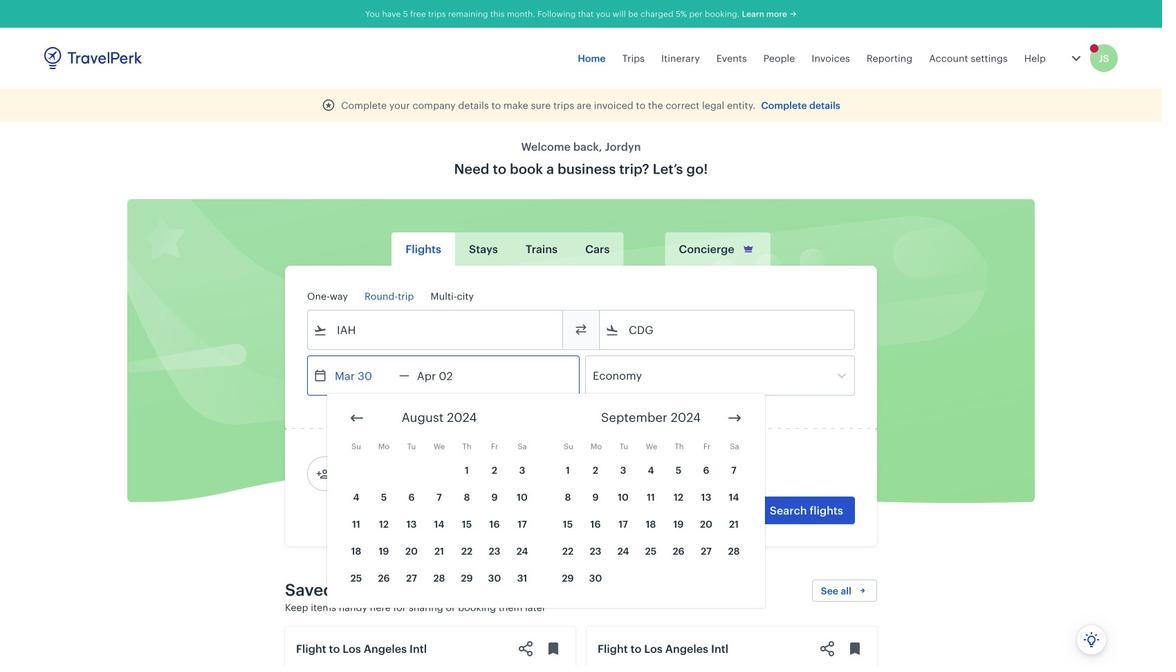 Task type: locate. For each thing, give the bounding box(es) containing it.
From search field
[[327, 319, 544, 341]]

move forward to switch to the next month. image
[[726, 410, 743, 426]]

To search field
[[619, 319, 836, 341]]



Task type: describe. For each thing, give the bounding box(es) containing it.
Return text field
[[409, 356, 481, 395]]

Depart text field
[[327, 356, 399, 395]]

move backward to switch to the previous month. image
[[349, 410, 365, 426]]

calendar application
[[327, 394, 1162, 608]]

Add first traveler search field
[[330, 463, 474, 485]]



